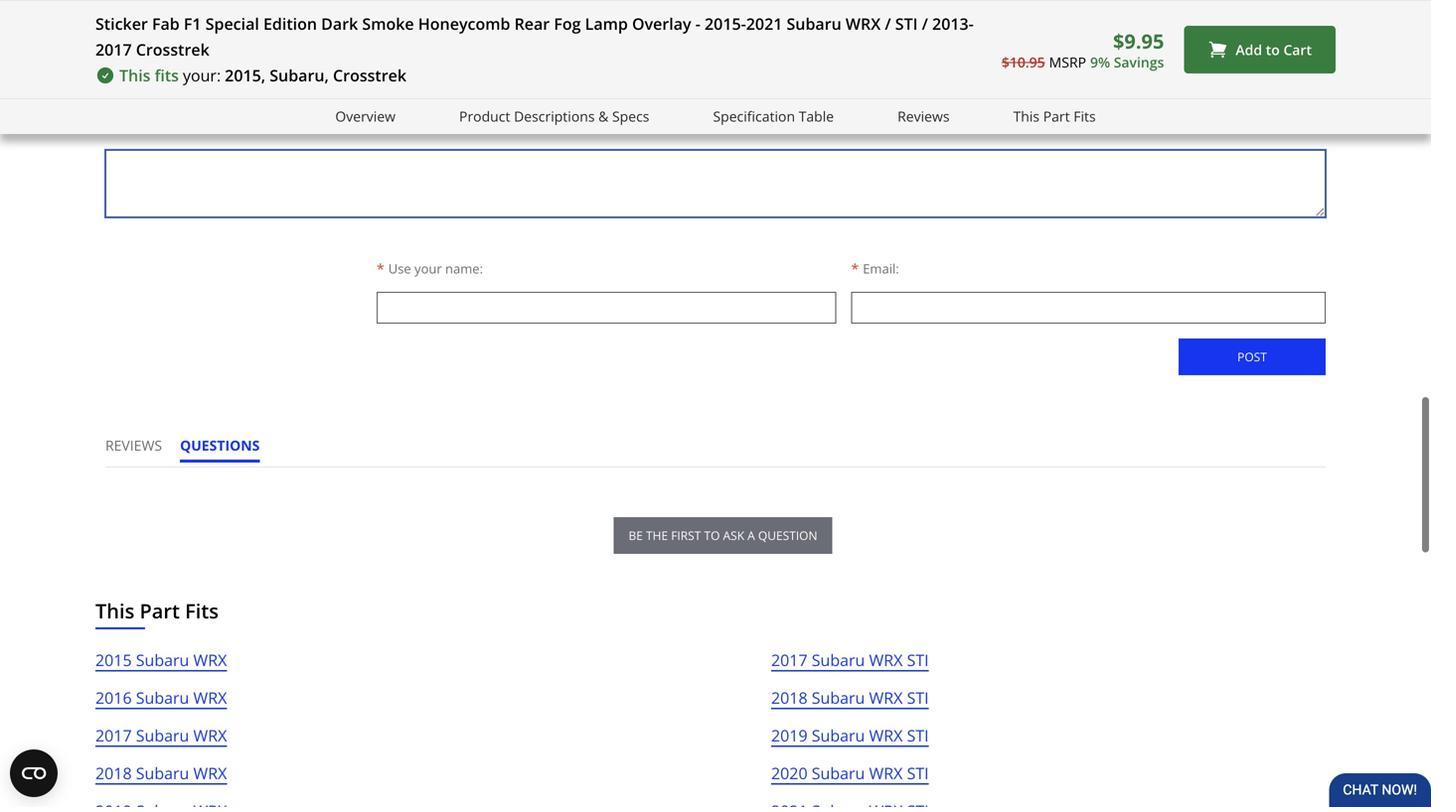 Task type: describe. For each thing, give the bounding box(es) containing it.
2017 for 2017 subaru wrx
[[95, 725, 132, 747]]

sticker
[[95, 13, 148, 34]]

subaru for 2015 subaru wrx
[[136, 650, 189, 671]]

wrx for 2015 subaru wrx
[[193, 650, 227, 671]]

* for * email:
[[851, 259, 859, 278]]

0 vertical spatial part
[[1043, 107, 1070, 126]]

subaru for 2020 subaru wrx sti
[[812, 763, 865, 785]]

2018 for 2018 subaru wrx
[[95, 763, 132, 785]]

honeycomb
[[418, 13, 510, 34]]

add
[[1236, 40, 1262, 59]]

2015 subaru wrx link
[[95, 648, 227, 686]]

1 vertical spatial crosstrek
[[333, 65, 406, 86]]

add to cart button
[[1184, 26, 1336, 74]]

1 vertical spatial part
[[140, 598, 180, 625]]

fog
[[554, 13, 581, 34]]

product
[[459, 107, 510, 126]]

specification table
[[713, 107, 834, 126]]

wrx for 2018 subaru wrx
[[193, 763, 227, 785]]

overlay
[[632, 13, 691, 34]]

your
[[414, 260, 442, 278]]

2017 inside sticker fab f1 special edition dark smoke honeycomb rear fog lamp overlay - 2015-2021 subaru wrx / sti / 2013- 2017 crosstrek
[[95, 39, 132, 60]]

subaru inside sticker fab f1 special edition dark smoke honeycomb rear fog lamp overlay - 2015-2021 subaru wrx / sti / 2013- 2017 crosstrek
[[787, 13, 842, 34]]

overview
[[335, 107, 396, 126]]

sti for 2020 subaru wrx sti
[[907, 763, 929, 785]]

field
[[250, 77, 278, 95]]

f1
[[184, 13, 201, 34]]

add to cart
[[1236, 40, 1312, 59]]

* use your name:
[[377, 259, 483, 278]]

first
[[671, 528, 701, 544]]

reviews
[[898, 107, 950, 126]]

crosstrek inside sticker fab f1 special edition dark smoke honeycomb rear fog lamp overlay - 2015-2021 subaru wrx / sti / 2013- 2017 crosstrek
[[136, 39, 209, 60]]

this part fits link
[[1013, 105, 1096, 128]]

$9.95 $10.95 msrp 9% savings
[[1002, 27, 1164, 71]]

product descriptions & specs link
[[459, 105, 649, 128]]

2015-
[[705, 13, 746, 34]]

* indicates a required field
[[105, 77, 278, 95]]

wrx for 2017 subaru wrx
[[193, 725, 227, 747]]

ask
[[723, 528, 744, 544]]

descriptions
[[514, 107, 595, 126]]

wrx for 2017 subaru wrx sti
[[869, 650, 903, 671]]

fab
[[152, 13, 180, 34]]

2020 subaru wrx sti
[[771, 763, 929, 785]]

rear
[[514, 13, 550, 34]]

ask
[[105, 45, 129, 63]]

0 vertical spatial a
[[179, 77, 187, 95]]

* for * use your name:
[[377, 259, 384, 278]]

2 / from the left
[[922, 13, 928, 34]]

table
[[799, 107, 834, 126]]

9%
[[1090, 52, 1110, 71]]

sticker fab f1 special edition dark smoke honeycomb rear fog lamp overlay - 2015-2021 subaru wrx / sti / 2013- 2017 crosstrek
[[95, 13, 974, 60]]

sti inside sticker fab f1 special edition dark smoke honeycomb rear fog lamp overlay - 2015-2021 subaru wrx / sti / 2013- 2017 crosstrek
[[895, 13, 918, 34]]

your:
[[183, 65, 221, 86]]

wrx inside sticker fab f1 special edition dark smoke honeycomb rear fog lamp overlay - 2015-2021 subaru wrx / sti / 2013- 2017 crosstrek
[[846, 13, 881, 34]]

2017 subaru wrx link
[[95, 723, 227, 761]]

2 vertical spatial this
[[95, 598, 134, 625]]

subaru for 2018 subaru wrx sti
[[812, 688, 865, 709]]

2018 subaru wrx sti link
[[771, 686, 929, 723]]

cart
[[1283, 40, 1312, 59]]

$9.95
[[1113, 27, 1164, 54]]

to inside be the first to ask a question button
[[704, 528, 720, 544]]

smoke
[[362, 13, 414, 34]]

-
[[695, 13, 700, 34]]

use
[[388, 260, 411, 278]]

2018 for 2018 subaru wrx sti
[[771, 688, 808, 709]]

2019 subaru wrx sti
[[771, 725, 929, 747]]

specs
[[612, 107, 649, 126]]

* for * question:
[[105, 117, 113, 136]]

product descriptions & specs
[[459, 107, 649, 126]]

subaru for 2019 subaru wrx sti
[[812, 725, 865, 747]]



Task type: vqa. For each thing, say whether or not it's contained in the screenshot.
a subaru BRZ Thumbnail Image
no



Task type: locate. For each thing, give the bounding box(es) containing it.
be the first to ask a question button
[[614, 518, 832, 555]]

tab list
[[105, 436, 278, 467]]

tab panel
[[105, 0, 1326, 402]]

this part fits down msrp
[[1013, 107, 1096, 126]]

2018 down 2017 subaru wrx link
[[95, 763, 132, 785]]

wrx inside 2017 subaru wrx link
[[193, 725, 227, 747]]

be the first to ask a question
[[629, 528, 817, 544]]

sti up 2018 subaru wrx sti
[[907, 650, 929, 671]]

dark
[[321, 13, 358, 34]]

&
[[598, 107, 609, 126]]

wrx up 2016 subaru wrx
[[193, 650, 227, 671]]

subaru down 2018 subaru wrx sti link
[[812, 725, 865, 747]]

special
[[205, 13, 259, 34]]

to
[[1266, 40, 1280, 59], [704, 528, 720, 544]]

question
[[143, 45, 208, 63]]

sti down 2018 subaru wrx sti link
[[907, 725, 929, 747]]

None field
[[377, 292, 836, 324], [851, 292, 1326, 324], [377, 292, 836, 324], [851, 292, 1326, 324]]

wrx for 2020 subaru wrx sti
[[869, 763, 903, 785]]

part
[[1043, 107, 1070, 126], [140, 598, 180, 625]]

sti down 2017 subaru wrx sti link
[[907, 688, 929, 709]]

2018 subaru wrx sti
[[771, 688, 929, 709]]

question:
[[117, 118, 175, 136]]

a right ask
[[747, 528, 755, 544]]

a
[[132, 45, 140, 63]]

tab list containing reviews
[[105, 436, 278, 467]]

subaru,
[[270, 65, 329, 86]]

1 vertical spatial 2017
[[771, 650, 808, 671]]

0 horizontal spatial fits
[[185, 598, 219, 625]]

* left email:
[[851, 259, 859, 278]]

wrx up 2018 subaru wrx sti
[[869, 650, 903, 671]]

specification
[[713, 107, 795, 126]]

1 vertical spatial a
[[747, 528, 755, 544]]

2017 down the 2016
[[95, 725, 132, 747]]

2018 inside 2018 subaru wrx sti link
[[771, 688, 808, 709]]

wrx inside 2018 subaru wrx link
[[193, 763, 227, 785]]

wrx left 2013-
[[846, 13, 881, 34]]

0 horizontal spatial to
[[704, 528, 720, 544]]

1 vertical spatial to
[[704, 528, 720, 544]]

email:
[[863, 260, 899, 278]]

2018 subaru wrx
[[95, 763, 227, 785]]

ask a question
[[105, 45, 208, 63]]

subaru down 2017 subaru wrx sti link
[[812, 688, 865, 709]]

1 horizontal spatial /
[[922, 13, 928, 34]]

1 horizontal spatial to
[[1266, 40, 1280, 59]]

wrx for 2016 subaru wrx
[[193, 688, 227, 709]]

1 vertical spatial fits
[[185, 598, 219, 625]]

this part fits up 2015 subaru wrx
[[95, 598, 219, 625]]

sti for 2017 subaru wrx sti
[[907, 650, 929, 671]]

wrx down 2019 subaru wrx sti link
[[869, 763, 903, 785]]

1 / from the left
[[885, 13, 891, 34]]

2013-
[[932, 13, 974, 34]]

to right add
[[1266, 40, 1280, 59]]

subaru down 2015 subaru wrx link
[[136, 688, 189, 709]]

question
[[758, 528, 817, 544]]

fits
[[155, 65, 179, 86]]

2018 up 2019
[[771, 688, 808, 709]]

tab panel containing *
[[105, 0, 1326, 402]]

2016 subaru wrx
[[95, 688, 227, 709]]

savings
[[1114, 52, 1164, 71]]

to left ask
[[704, 528, 720, 544]]

2016 subaru wrx link
[[95, 686, 227, 723]]

wrx inside 2015 subaru wrx link
[[193, 650, 227, 671]]

required
[[190, 77, 246, 95]]

* question:
[[105, 117, 175, 136]]

wrx inside 2016 subaru wrx link
[[193, 688, 227, 709]]

subaru up 2018 subaru wrx sti
[[812, 650, 865, 671]]

2017 left a
[[95, 39, 132, 60]]

wrx down 2015 subaru wrx link
[[193, 688, 227, 709]]

* for * indicates a required field
[[105, 77, 113, 95]]

subaru for 2018 subaru wrx
[[136, 763, 189, 785]]

0 vertical spatial this
[[119, 65, 151, 86]]

1 vertical spatial this part fits
[[95, 598, 219, 625]]

questions
[[180, 436, 260, 455]]

0 horizontal spatial this part fits
[[95, 598, 219, 625]]

2 vertical spatial 2017
[[95, 725, 132, 747]]

subaru for 2017 subaru wrx
[[136, 725, 189, 747]]

wrx inside 2018 subaru wrx sti link
[[869, 688, 903, 709]]

2015,
[[225, 65, 265, 86]]

a down question
[[179, 77, 187, 95]]

lamp
[[585, 13, 628, 34]]

wrx inside 2019 subaru wrx sti link
[[869, 725, 903, 747]]

fits down '9%'
[[1074, 107, 1096, 126]]

wrx down 2017 subaru wrx sti link
[[869, 688, 903, 709]]

1 horizontal spatial 2018
[[771, 688, 808, 709]]

2018 subaru wrx link
[[95, 761, 227, 799]]

this fits your: 2015, subaru, crosstrek
[[119, 65, 406, 86]]

0 vertical spatial fits
[[1074, 107, 1096, 126]]

wrx down 2018 subaru wrx sti link
[[869, 725, 903, 747]]

* left use
[[377, 259, 384, 278]]

this part fits
[[1013, 107, 1096, 126], [95, 598, 219, 625]]

* down ask
[[105, 77, 113, 95]]

sti for 2019 subaru wrx sti
[[907, 725, 929, 747]]

the
[[646, 528, 668, 544]]

0 vertical spatial 2017
[[95, 39, 132, 60]]

2020 subaru wrx sti link
[[771, 761, 929, 799]]

None text field
[[105, 150, 1326, 218]]

2017 subaru wrx sti
[[771, 650, 929, 671]]

2017 subaru wrx sti link
[[771, 648, 929, 686]]

sti for 2018 subaru wrx sti
[[907, 688, 929, 709]]

0 vertical spatial 2018
[[771, 688, 808, 709]]

subaru right 2021
[[787, 13, 842, 34]]

sti
[[895, 13, 918, 34], [907, 650, 929, 671], [907, 688, 929, 709], [907, 725, 929, 747], [907, 763, 929, 785]]

2015
[[95, 650, 132, 671]]

edition
[[263, 13, 317, 34]]

$10.95
[[1002, 52, 1045, 71]]

indicates
[[117, 77, 175, 95]]

subaru up 2016 subaru wrx
[[136, 650, 189, 671]]

msrp
[[1049, 52, 1086, 71]]

sti down 2019 subaru wrx sti link
[[907, 763, 929, 785]]

0 vertical spatial crosstrek
[[136, 39, 209, 60]]

0 horizontal spatial a
[[179, 77, 187, 95]]

part down msrp
[[1043, 107, 1070, 126]]

be
[[629, 528, 643, 544]]

subaru for 2016 subaru wrx
[[136, 688, 189, 709]]

* email:
[[851, 259, 899, 278]]

subaru down 2016 subaru wrx link
[[136, 725, 189, 747]]

this
[[119, 65, 151, 86], [1013, 107, 1040, 126], [95, 598, 134, 625]]

1 horizontal spatial part
[[1043, 107, 1070, 126]]

0 horizontal spatial crosstrek
[[136, 39, 209, 60]]

reviews link
[[898, 105, 950, 128]]

2017 up 2018 subaru wrx sti
[[771, 650, 808, 671]]

0 vertical spatial to
[[1266, 40, 1280, 59]]

wrx down 2017 subaru wrx link
[[193, 763, 227, 785]]

2017
[[95, 39, 132, 60], [771, 650, 808, 671], [95, 725, 132, 747]]

subaru down 2017 subaru wrx link
[[136, 763, 189, 785]]

0 horizontal spatial part
[[140, 598, 180, 625]]

None button
[[1179, 339, 1326, 376]]

2021
[[746, 13, 782, 34]]

2017 subaru wrx
[[95, 725, 227, 747]]

2019
[[771, 725, 808, 747]]

1 horizontal spatial crosstrek
[[333, 65, 406, 86]]

2019 subaru wrx sti link
[[771, 723, 929, 761]]

2015 subaru wrx
[[95, 650, 227, 671]]

subaru for 2017 subaru wrx sti
[[812, 650, 865, 671]]

2020
[[771, 763, 808, 785]]

wrx
[[846, 13, 881, 34], [193, 650, 227, 671], [869, 650, 903, 671], [193, 688, 227, 709], [869, 688, 903, 709], [193, 725, 227, 747], [869, 725, 903, 747], [193, 763, 227, 785], [869, 763, 903, 785]]

crosstrek up overview
[[333, 65, 406, 86]]

subaru
[[787, 13, 842, 34], [136, 650, 189, 671], [812, 650, 865, 671], [136, 688, 189, 709], [812, 688, 865, 709], [136, 725, 189, 747], [812, 725, 865, 747], [136, 763, 189, 785], [812, 763, 865, 785]]

sti left 2013-
[[895, 13, 918, 34]]

wrx for 2018 subaru wrx sti
[[869, 688, 903, 709]]

part up 2015 subaru wrx
[[140, 598, 180, 625]]

overview link
[[335, 105, 396, 128]]

subaru down 2019 subaru wrx sti link
[[812, 763, 865, 785]]

fits up 2015 subaru wrx
[[185, 598, 219, 625]]

this down $10.95
[[1013, 107, 1040, 126]]

wrx for 2019 subaru wrx sti
[[869, 725, 903, 747]]

a
[[179, 77, 187, 95], [747, 528, 755, 544]]

2016
[[95, 688, 132, 709]]

1 vertical spatial this
[[1013, 107, 1040, 126]]

* left question:
[[105, 117, 113, 136]]

wrx down 2016 subaru wrx link
[[193, 725, 227, 747]]

crosstrek
[[136, 39, 209, 60], [333, 65, 406, 86]]

2018 inside 2018 subaru wrx link
[[95, 763, 132, 785]]

1 horizontal spatial fits
[[1074, 107, 1096, 126]]

this down a
[[119, 65, 151, 86]]

fits
[[1074, 107, 1096, 126], [185, 598, 219, 625]]

specification table link
[[713, 105, 834, 128]]

0 horizontal spatial 2018
[[95, 763, 132, 785]]

2018
[[771, 688, 808, 709], [95, 763, 132, 785]]

1 horizontal spatial this part fits
[[1013, 107, 1096, 126]]

open widget image
[[10, 750, 58, 798]]

2017 for 2017 subaru wrx sti
[[771, 650, 808, 671]]

a inside button
[[747, 528, 755, 544]]

1 horizontal spatial a
[[747, 528, 755, 544]]

name:
[[445, 260, 483, 278]]

wrx inside 2017 subaru wrx sti link
[[869, 650, 903, 671]]

crosstrek up fits
[[136, 39, 209, 60]]

to inside add to cart button
[[1266, 40, 1280, 59]]

wrx inside 2020 subaru wrx sti link
[[869, 763, 903, 785]]

0 vertical spatial this part fits
[[1013, 107, 1096, 126]]

this up 2015
[[95, 598, 134, 625]]

reviews
[[105, 436, 162, 455]]

*
[[105, 77, 113, 95], [105, 117, 113, 136], [377, 259, 384, 278], [851, 259, 859, 278]]

1 vertical spatial 2018
[[95, 763, 132, 785]]

0 horizontal spatial /
[[885, 13, 891, 34]]

/
[[885, 13, 891, 34], [922, 13, 928, 34]]



